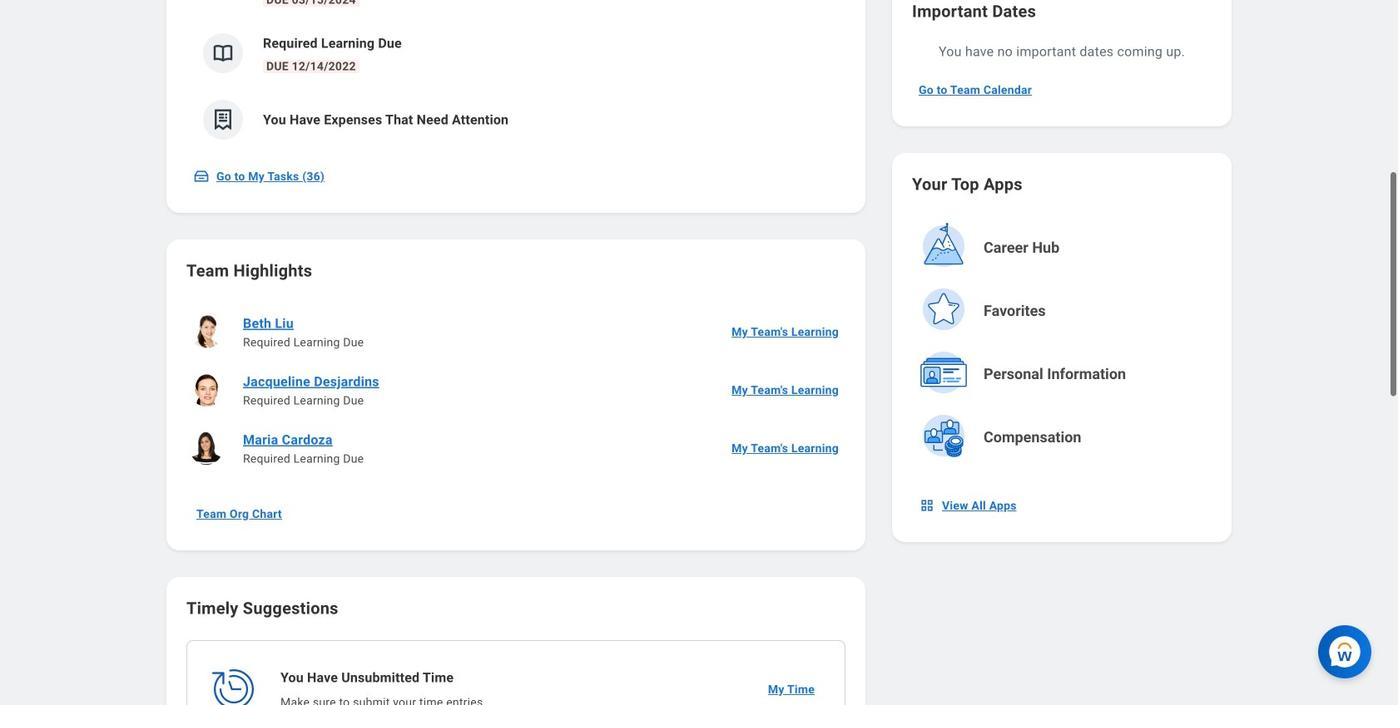 Task type: describe. For each thing, give the bounding box(es) containing it.
nbox image
[[919, 498, 936, 514]]

2 list from the top
[[186, 303, 846, 478]]

dashboard expenses image
[[211, 107, 236, 132]]

1 list from the top
[[186, 0, 846, 153]]



Task type: vqa. For each thing, say whether or not it's contained in the screenshot.
the View printable version (PDF) Image on the top left of page
no



Task type: locate. For each thing, give the bounding box(es) containing it.
0 vertical spatial list
[[186, 0, 846, 153]]

inbox image
[[193, 168, 210, 185]]

book open image
[[211, 41, 236, 66]]

1 vertical spatial list
[[186, 303, 846, 478]]

list
[[186, 0, 846, 153], [186, 303, 846, 478]]



